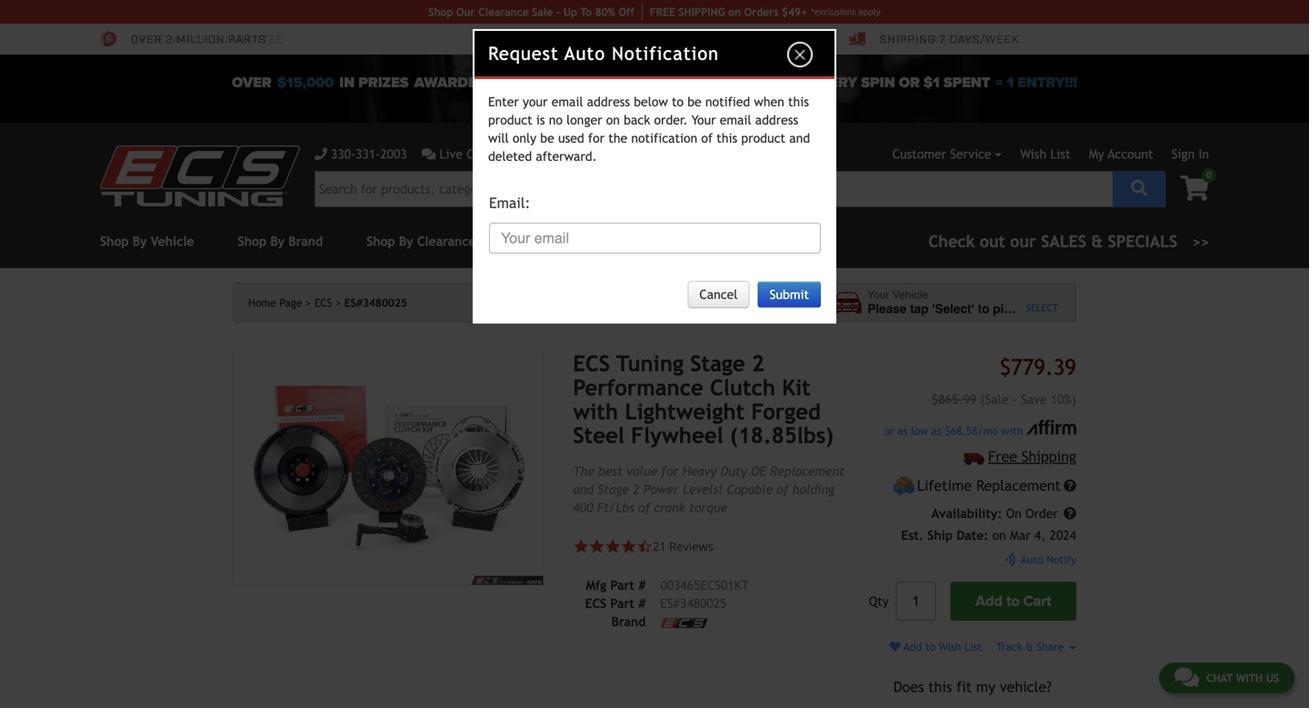 Task type: describe. For each thing, give the bounding box(es) containing it.
1 # from the top
[[639, 578, 646, 593]]

add to cart
[[976, 593, 1052, 610]]

flywheel
[[631, 423, 724, 448]]

'select'
[[932, 302, 975, 316]]

up
[[564, 5, 577, 18]]

enthusiast built link
[[849, 31, 990, 47]]

add to wish list
[[901, 641, 982, 653]]

lightweight
[[625, 399, 745, 424]]

holding
[[793, 482, 835, 497]]

my
[[1089, 147, 1105, 161]]

0 vertical spatial -
[[556, 5, 560, 18]]

parts
[[228, 33, 266, 47]]

the
[[573, 464, 595, 479]]

and inside the best value for heavy duty oe replacement and stage 2 power levels! capable of holding 400 ft/lbs of crank torque
[[573, 482, 594, 497]]

shop for shop by clearance
[[367, 234, 395, 249]]

1 vertical spatial of
[[777, 482, 789, 497]]

price match guarantee link
[[100, 31, 284, 47]]

is
[[536, 113, 545, 127]]

us
[[1266, 672, 1279, 685]]

clutch
[[710, 375, 776, 400]]

heavy
[[682, 464, 717, 479]]

apply
[[859, 6, 881, 17]]

cancel
[[700, 287, 738, 302]]

cancel button
[[688, 281, 750, 308]]

1 horizontal spatial this
[[788, 95, 809, 109]]

cart
[[1024, 593, 1052, 610]]

mar
[[1010, 528, 1031, 543]]

1 vertical spatial address
[[755, 113, 798, 127]]

68.58
[[951, 424, 978, 437]]

0 horizontal spatial 2
[[166, 33, 173, 47]]

21 reviews
[[653, 538, 714, 555]]

es#3480025 - 003465ecs01kt -  ecs tuning stage 2 performance clutch kit with lightweight forged steel flywheel (18.85lbs) - the best value for heavy duty oe replacement and stage 2 power levels! capable of holding 400 ft/lbs of crank torque - ecs - audi volkswagen image
[[233, 352, 544, 586]]

when
[[754, 95, 785, 109]]

wish list link
[[1020, 147, 1071, 161]]

ft/lbs
[[597, 501, 635, 515]]

part inside 003465ecs01kt ecs part #
[[611, 597, 635, 611]]

lifetime tech support
[[506, 33, 651, 47]]

over 2 million parts
[[131, 33, 266, 47]]

million
[[177, 33, 225, 47]]

free ship ping on orders $49+ *exclusions apply
[[650, 5, 881, 18]]

330-331-2003 link
[[315, 145, 407, 164]]

2024
[[1050, 528, 1077, 543]]

ecs tuning image
[[100, 145, 300, 206]]

0 vertical spatial auto
[[565, 43, 606, 64]]

tech
[[563, 33, 593, 47]]

qty
[[869, 594, 889, 609]]

est. ship date: on mar 4, 2024
[[901, 528, 1077, 543]]

built
[[957, 33, 990, 47]]

for inside enter your email address below to be notified when this product is no longer on back order. your email address will only be used for the notification of this product and deleted afterward.
[[588, 131, 605, 145]]

oe
[[751, 464, 766, 479]]

please
[[868, 302, 907, 316]]

clearance for by
[[417, 234, 476, 249]]

1 horizontal spatial shipping
[[1022, 448, 1077, 465]]

reviews
[[669, 538, 714, 555]]

availability: on order
[[932, 507, 1062, 521]]

stage inside the best value for heavy duty oe replacement and stage 2 power levels! capable of holding 400 ft/lbs of crank torque
[[598, 482, 629, 497]]

and inside enter your email address below to be notified when this product is no longer on back order. your email address will only be used for the notification of this product and deleted afterward.
[[790, 131, 810, 145]]

ping
[[701, 5, 725, 18]]

search image
[[1131, 180, 1148, 196]]

003465ecs01kt ecs part #
[[585, 578, 749, 611]]

0 link
[[1166, 168, 1217, 203]]

free shipping over $49
[[506, 33, 656, 47]]

my account link
[[1089, 147, 1154, 161]]

enter
[[488, 95, 519, 109]]

shop our clearance sale - up to 80% off link
[[429, 4, 643, 20]]

779.39
[[1011, 355, 1077, 380]]

1 horizontal spatial wish
[[1020, 147, 1047, 161]]

your inside your vehicle please tap 'select' to pick a vehicle
[[868, 289, 890, 302]]

your
[[523, 95, 548, 109]]

my account
[[1089, 147, 1154, 161]]

0 vertical spatial be
[[688, 95, 702, 109]]

3480025
[[680, 597, 727, 611]]

on for est.
[[993, 528, 1006, 543]]

330-331-2003
[[331, 147, 407, 161]]

no
[[549, 113, 563, 127]]

add to wish list link
[[890, 641, 982, 653]]

to inside your vehicle please tap 'select' to pick a vehicle
[[978, 302, 990, 316]]

deleted
[[488, 149, 532, 164]]

shop for shop by brand
[[238, 234, 267, 249]]

est.
[[901, 528, 924, 543]]

330-
[[331, 147, 356, 161]]

1 horizontal spatial list
[[1051, 147, 1071, 161]]

lifetime for lifetime tech support
[[506, 33, 559, 47]]

1 vertical spatial -
[[1013, 392, 1017, 407]]

*exclusions
[[811, 6, 856, 17]]

wish list
[[1020, 147, 1071, 161]]

phone image
[[315, 148, 327, 160]]

1 vertical spatial auto
[[1021, 553, 1044, 566]]

es#3480025
[[345, 296, 407, 309]]

longer
[[567, 113, 602, 127]]

2 star image from the left
[[605, 539, 621, 555]]

forged
[[751, 399, 821, 424]]

0 vertical spatial product
[[488, 113, 533, 127]]

comments image
[[422, 148, 436, 160]]

of inside enter your email address below to be notified when this product is no longer on back order. your email address will only be used for the notification of this product and deleted afterward.
[[701, 131, 713, 145]]

only
[[513, 131, 537, 145]]

lifetime for lifetime replacement
[[917, 477, 972, 494]]

question circle image
[[1064, 480, 1077, 492]]

the best value for heavy duty oe replacement and stage 2 power levels! capable of holding 400 ft/lbs of crank torque
[[573, 464, 845, 515]]

with for or as low as $ 68.58 /mo with
[[1002, 424, 1023, 437]]

2 inside the ecs tuning stage 2 performance clutch kit with lightweight forged steel flywheel (18.85lbs)
[[752, 351, 765, 376]]

2 as from the left
[[932, 424, 942, 437]]

the
[[609, 131, 628, 145]]

email:
[[489, 195, 531, 211]]

stage inside the ecs tuning stage 2 performance clutch kit with lightweight forged steel flywheel (18.85lbs)
[[690, 351, 745, 376]]

=
[[996, 74, 1003, 92]]

below
[[634, 95, 668, 109]]

1 star image from the left
[[589, 539, 605, 555]]

free for free shipping
[[988, 448, 1018, 465]]

enthusiast built
[[880, 33, 990, 47]]

vehicle?
[[1000, 679, 1052, 695]]

replacement inside the best value for heavy duty oe replacement and stage 2 power levels! capable of holding 400 ft/lbs of crank torque
[[770, 464, 845, 479]]

4,
[[1035, 528, 1046, 543]]

1 horizontal spatial product
[[741, 131, 786, 145]]

ecs inside 003465ecs01kt ecs part #
[[585, 597, 607, 611]]

shop by brand link
[[238, 234, 323, 249]]

$865.99 (sale - save 10%)
[[932, 392, 1077, 407]]

sales & specials
[[1041, 232, 1178, 251]]

live
[[440, 147, 463, 161]]

Your email field
[[489, 223, 821, 254]]

1 horizontal spatial replacement
[[976, 477, 1061, 494]]

$49
[[633, 33, 656, 47]]

sales & specials link
[[929, 229, 1209, 254]]

kit
[[782, 375, 811, 400]]



Task type: vqa. For each thing, say whether or not it's contained in the screenshot.
images
no



Task type: locate. For each thing, give the bounding box(es) containing it.
add left cart
[[976, 593, 1003, 610]]

does
[[894, 679, 924, 695]]

question circle image
[[1064, 507, 1077, 520]]

fit
[[957, 679, 972, 695]]

ecs down mfg
[[585, 597, 607, 611]]

lifetime tech support link
[[475, 31, 651, 47]]

1 horizontal spatial chat
[[1207, 672, 1233, 685]]

0 vertical spatial this
[[788, 95, 809, 109]]

to inside enter your email address below to be notified when this product is no longer on back order. your email address will only be used for the notification of this product and deleted afterward.
[[672, 95, 684, 109]]

= 1 entry!!!
[[996, 74, 1078, 92]]

stage up ft/lbs
[[598, 482, 629, 497]]

1 horizontal spatial brand
[[612, 615, 646, 629]]

replacement up 'holding'
[[770, 464, 845, 479]]

# inside 003465ecs01kt ecs part #
[[639, 597, 646, 611]]

heart image
[[890, 642, 901, 653]]

performance
[[573, 375, 704, 400]]

0 vertical spatial shipping
[[880, 33, 936, 47]]

ecs left tuning
[[573, 351, 610, 376]]

by up home page link
[[270, 234, 285, 249]]

0 vertical spatial #
[[639, 578, 646, 593]]

0 vertical spatial free
[[506, 33, 536, 47]]

1 horizontal spatial auto
[[1021, 553, 1044, 566]]

auto notify link
[[1004, 552, 1077, 568]]

a
[[1021, 302, 1028, 316]]

0 horizontal spatial with
[[573, 399, 618, 424]]

email down notified
[[720, 113, 752, 127]]

2 vertical spatial of
[[638, 501, 650, 515]]

product down enter
[[488, 113, 533, 127]]

on inside enter your email address below to be notified when this product is no longer on back order. your email address will only be used for the notification of this product and deleted afterward.
[[606, 113, 620, 127]]

shipping
[[880, 33, 936, 47], [1022, 448, 1077, 465]]

1 vertical spatial wish
[[939, 641, 962, 653]]

add inside button
[[976, 593, 1003, 610]]

0
[[1207, 170, 1212, 180]]

2 vertical spatial ecs
[[585, 597, 607, 611]]

0 horizontal spatial and
[[573, 482, 594, 497]]

- left up
[[556, 5, 560, 18]]

0 horizontal spatial shipping
[[880, 33, 936, 47]]

0 horizontal spatial address
[[587, 95, 630, 109]]

star image up mfg
[[589, 539, 605, 555]]

product down the when
[[741, 131, 786, 145]]

0 horizontal spatial star image
[[589, 539, 605, 555]]

to inside button
[[1007, 593, 1020, 610]]

for left the
[[588, 131, 605, 145]]

0 vertical spatial 2
[[166, 33, 173, 47]]

2 horizontal spatial shop
[[429, 5, 453, 18]]

$15,000
[[277, 74, 334, 92]]

add to cart button
[[951, 582, 1077, 621]]

1 vertical spatial add
[[904, 641, 922, 653]]

0 horizontal spatial chat
[[467, 147, 493, 161]]

0 horizontal spatial replacement
[[770, 464, 845, 479]]

ecs right page
[[315, 296, 332, 309]]

0 horizontal spatial by
[[270, 234, 285, 249]]

select
[[1027, 302, 1059, 314]]

free down shop our clearance sale - up to 80% off
[[506, 33, 536, 47]]

address up longer
[[587, 95, 630, 109]]

2 vertical spatial this
[[929, 679, 952, 695]]

to right heart image
[[925, 641, 936, 653]]

1 part from the top
[[611, 578, 635, 593]]

0 vertical spatial your
[[692, 113, 716, 127]]

with left us
[[1236, 672, 1263, 685]]

shop by clearance link
[[367, 234, 476, 249]]

shop up es#3480025
[[367, 234, 395, 249]]

sale
[[532, 5, 553, 18]]

1 horizontal spatial stage
[[690, 351, 745, 376]]

tap
[[910, 302, 929, 316]]

2 horizontal spatial with
[[1236, 672, 1263, 685]]

0 vertical spatial chat
[[467, 147, 493, 161]]

steel
[[573, 423, 625, 448]]

price match guarantee
[[131, 33, 284, 47]]

1 vertical spatial lifetime
[[917, 477, 972, 494]]

lifetime up availability:
[[917, 477, 972, 494]]

1 vertical spatial clearance
[[417, 234, 476, 249]]

with inside or as low as $68.58/mo with  - affirm financing (opens in modal) element
[[1002, 424, 1023, 437]]

2 horizontal spatial this
[[929, 679, 952, 695]]

0 vertical spatial for
[[588, 131, 605, 145]]

free shipping
[[988, 448, 1077, 465]]

orders
[[744, 5, 779, 18]]

your inside enter your email address below to be notified when this product is no longer on back order. your email address will only be used for the notification of this product and deleted afterward.
[[692, 113, 716, 127]]

1 horizontal spatial of
[[701, 131, 713, 145]]

star image
[[589, 539, 605, 555], [621, 539, 637, 555]]

by up es#3480025
[[399, 234, 413, 249]]

notification
[[612, 43, 719, 64]]

for up 'power'
[[661, 464, 679, 479]]

2 part from the top
[[611, 597, 635, 611]]

as left $
[[932, 424, 942, 437]]

guarantee
[[213, 33, 284, 47]]

1 vertical spatial email
[[720, 113, 752, 127]]

replacement up the on
[[976, 477, 1061, 494]]

2 left 'kit'
[[752, 351, 765, 376]]

of down notified
[[701, 131, 713, 145]]

1 horizontal spatial with
[[1002, 424, 1023, 437]]

to up order.
[[672, 95, 684, 109]]

1 vertical spatial and
[[573, 482, 594, 497]]

2 vertical spatial 2
[[633, 482, 640, 497]]

add
[[976, 593, 1003, 610], [904, 641, 922, 653]]

0 vertical spatial and
[[790, 131, 810, 145]]

this left fit
[[929, 679, 952, 695]]

off
[[619, 5, 635, 18]]

chat left us
[[1207, 672, 1233, 685]]

shop left our at top left
[[429, 5, 453, 18]]

as
[[898, 424, 908, 437], [932, 424, 942, 437]]

add for add to cart
[[976, 593, 1003, 610]]

1 horizontal spatial lifetime
[[917, 477, 972, 494]]

0 vertical spatial wish
[[1020, 147, 1047, 161]]

1 by from the left
[[270, 234, 285, 249]]

or as low as $68.58/mo with  - affirm financing (opens in modal) element
[[869, 423, 1077, 439]]

1 horizontal spatial free
[[988, 448, 1018, 465]]

None text field
[[896, 582, 936, 621]]

email
[[552, 95, 583, 109], [720, 113, 752, 127]]

shipping
[[539, 33, 595, 47]]

0 horizontal spatial list
[[965, 641, 982, 653]]

request
[[488, 43, 559, 64]]

1 vertical spatial for
[[661, 464, 679, 479]]

address down the when
[[755, 113, 798, 127]]

0 vertical spatial lifetime
[[506, 33, 559, 47]]

vehicle
[[1032, 302, 1074, 316]]

stage up lightweight
[[690, 351, 745, 376]]

1 horizontal spatial by
[[399, 234, 413, 249]]

0 vertical spatial address
[[587, 95, 630, 109]]

by for clearance
[[399, 234, 413, 249]]

1 vertical spatial 2
[[752, 351, 765, 376]]

home page
[[248, 296, 302, 309]]

on right ping
[[729, 5, 741, 18]]

list left my
[[1051, 147, 1071, 161]]

free shipping over $49 link
[[475, 31, 656, 47]]

1 horizontal spatial be
[[688, 95, 702, 109]]

over 2 million parts link
[[100, 31, 266, 47]]

0 horizontal spatial product
[[488, 113, 533, 127]]

product
[[488, 113, 533, 127], [741, 131, 786, 145]]

1 horizontal spatial on
[[729, 5, 741, 18]]

0 horizontal spatial be
[[540, 131, 554, 145]]

wish left my
[[1020, 147, 1047, 161]]

1 vertical spatial this
[[717, 131, 738, 145]]

used
[[558, 131, 584, 145]]

for inside the best value for heavy duty oe replacement and stage 2 power levels! capable of holding 400 ft/lbs of crank torque
[[661, 464, 679, 479]]

email up the no
[[552, 95, 583, 109]]

over
[[599, 33, 630, 47]]

be up order.
[[688, 95, 702, 109]]

our
[[456, 5, 475, 18]]

brand for shop by brand
[[289, 234, 323, 249]]

add for add to wish list
[[904, 641, 922, 653]]

1 horizontal spatial your
[[868, 289, 890, 302]]

notify
[[1047, 553, 1077, 566]]

2003
[[380, 147, 407, 161]]

1 vertical spatial part
[[611, 597, 635, 611]]

with inside the ecs tuning stage 2 performance clutch kit with lightweight forged steel flywheel (18.85lbs)
[[573, 399, 618, 424]]

lifetime down shop our clearance sale - up to 80% off
[[506, 33, 559, 47]]

(sale
[[981, 392, 1009, 407]]

star image left the 21
[[621, 539, 637, 555]]

2 horizontal spatial of
[[777, 482, 789, 497]]

this
[[788, 95, 809, 109], [717, 131, 738, 145], [929, 679, 952, 695]]

1 vertical spatial product
[[741, 131, 786, 145]]

save
[[1021, 392, 1047, 407]]

be down is
[[540, 131, 554, 145]]

0 vertical spatial of
[[701, 131, 713, 145]]

entry!!!
[[1018, 74, 1078, 92]]

levels!
[[683, 482, 723, 497]]

es#
[[661, 597, 680, 611]]

&
[[1092, 232, 1103, 251]]

-
[[556, 5, 560, 18], [1013, 392, 1017, 407]]

with up the
[[573, 399, 618, 424]]

star image down ft/lbs
[[605, 539, 621, 555]]

value
[[627, 464, 658, 479]]

chat down will
[[467, 147, 493, 161]]

with inside the chat with us link
[[1236, 672, 1263, 685]]

part right mfg
[[611, 578, 635, 593]]

your
[[692, 113, 716, 127], [868, 289, 890, 302]]

1 star image from the left
[[573, 539, 589, 555]]

to
[[581, 5, 592, 18]]

add right heart image
[[904, 641, 922, 653]]

1 vertical spatial your
[[868, 289, 890, 302]]

this down notified
[[717, 131, 738, 145]]

0 horizontal spatial of
[[638, 501, 650, 515]]

free shipping image
[[964, 452, 985, 465]]

0 vertical spatial email
[[552, 95, 583, 109]]

shop
[[429, 5, 453, 18], [238, 234, 267, 249], [367, 234, 395, 249]]

in
[[1199, 147, 1209, 161]]

by for brand
[[270, 234, 285, 249]]

shipping up question circle image
[[1022, 448, 1077, 465]]

0 vertical spatial on
[[729, 5, 741, 18]]

shipping 7 days/week
[[880, 33, 1020, 47]]

your down notified
[[692, 113, 716, 127]]

support
[[597, 33, 651, 47]]

2 right over
[[166, 33, 173, 47]]

clearance for our
[[478, 5, 529, 18]]

1 horizontal spatial address
[[755, 113, 798, 127]]

shop our clearance sale - up to 80% off
[[429, 5, 635, 18]]

ship
[[928, 528, 953, 543]]

or
[[884, 424, 895, 437]]

shop for shop our clearance sale - up to 80% off
[[429, 5, 453, 18]]

list up "does this fit my vehicle?"
[[965, 641, 982, 653]]

of down 'power'
[[638, 501, 650, 515]]

this product is lifetime replacement eligible image
[[893, 475, 916, 497]]

brand down mfg part #
[[612, 615, 646, 629]]

request auto notification
[[488, 43, 719, 64]]

1 vertical spatial brand
[[612, 615, 646, 629]]

0 horizontal spatial this
[[717, 131, 738, 145]]

by
[[270, 234, 285, 249], [399, 234, 413, 249]]

ecs
[[315, 296, 332, 309], [573, 351, 610, 376], [585, 597, 607, 611]]

ecs for ecs tuning stage 2 performance clutch kit with lightweight forged steel flywheel (18.85lbs)
[[573, 351, 610, 376]]

2 # from the top
[[639, 597, 646, 611]]

low
[[911, 424, 928, 437]]

on left mar
[[993, 528, 1006, 543]]

0 vertical spatial add
[[976, 593, 1003, 610]]

0 horizontal spatial brand
[[289, 234, 323, 249]]

of
[[701, 131, 713, 145], [777, 482, 789, 497], [638, 501, 650, 515]]

submit button
[[758, 281, 821, 308]]

0 horizontal spatial clearance
[[417, 234, 476, 249]]

live chat
[[440, 147, 493, 161]]

vehicle
[[893, 289, 928, 302]]

1 vertical spatial shipping
[[1022, 448, 1077, 465]]

1 horizontal spatial -
[[1013, 392, 1017, 407]]

brand
[[289, 234, 323, 249], [612, 615, 646, 629]]

back
[[624, 113, 650, 127]]

star image
[[573, 539, 589, 555], [605, 539, 621, 555]]

ecs tuning 'spin to win' contest logo image
[[546, 62, 763, 107]]

free right free shipping image
[[988, 448, 1018, 465]]

0 horizontal spatial wish
[[939, 641, 962, 653]]

0 horizontal spatial on
[[606, 113, 620, 127]]

1 horizontal spatial star image
[[621, 539, 637, 555]]

(18.85lbs)
[[730, 423, 834, 448]]

on up the
[[606, 113, 620, 127]]

part
[[611, 578, 635, 593], [611, 597, 635, 611]]

2 star image from the left
[[621, 539, 637, 555]]

to left pick on the right of page
[[978, 302, 990, 316]]

0 vertical spatial stage
[[690, 351, 745, 376]]

- left save
[[1013, 392, 1017, 407]]

home
[[248, 296, 276, 309]]

with for ecs tuning stage 2 performance clutch kit with lightweight forged steel flywheel (18.85lbs)
[[573, 399, 618, 424]]

brand for es# 3480025 brand
[[612, 615, 646, 629]]

400
[[573, 501, 593, 515]]

0 horizontal spatial lifetime
[[506, 33, 559, 47]]

0 horizontal spatial as
[[898, 424, 908, 437]]

free for free shipping over $49
[[506, 33, 536, 47]]

date:
[[957, 528, 989, 543]]

notification
[[631, 131, 698, 145]]

your up please
[[868, 289, 890, 302]]

1 vertical spatial stage
[[598, 482, 629, 497]]

2 horizontal spatial on
[[993, 528, 1006, 543]]

star image down 400
[[573, 539, 589, 555]]

1 vertical spatial be
[[540, 131, 554, 145]]

# up es# 3480025 brand
[[639, 578, 646, 593]]

2 inside the best value for heavy duty oe replacement and stage 2 power levels! capable of holding 400 ft/lbs of crank torque
[[633, 482, 640, 497]]

shipping left 7
[[880, 33, 936, 47]]

2 horizontal spatial 2
[[752, 351, 765, 376]]

ecs image
[[661, 618, 708, 628]]

wish up fit
[[939, 641, 962, 653]]

0 horizontal spatial email
[[552, 95, 583, 109]]

brand inside es# 3480025 brand
[[612, 615, 646, 629]]

of left 'holding'
[[777, 482, 789, 497]]

0 vertical spatial brand
[[289, 234, 323, 249]]

2 down value on the bottom
[[633, 482, 640, 497]]

part down mfg part #
[[611, 597, 635, 611]]

1 vertical spatial list
[[965, 641, 982, 653]]

brand up page
[[289, 234, 323, 249]]

to left cart
[[1007, 593, 1020, 610]]

shop up home
[[238, 234, 267, 249]]

1 horizontal spatial for
[[661, 464, 679, 479]]

auto
[[565, 43, 606, 64], [1021, 553, 1044, 566]]

2 by from the left
[[399, 234, 413, 249]]

free
[[506, 33, 536, 47], [988, 448, 1018, 465]]

# left the es#
[[639, 597, 646, 611]]

shop by brand
[[238, 234, 323, 249]]

1
[[1007, 74, 1014, 92]]

1 as from the left
[[898, 424, 908, 437]]

1 vertical spatial on
[[606, 113, 620, 127]]

as right or
[[898, 424, 908, 437]]

1 horizontal spatial email
[[720, 113, 752, 127]]

0 horizontal spatial for
[[588, 131, 605, 145]]

with right /mo
[[1002, 424, 1023, 437]]

this right the when
[[788, 95, 809, 109]]

submit
[[770, 287, 809, 302]]

1 horizontal spatial as
[[932, 424, 942, 437]]

0 horizontal spatial add
[[904, 641, 922, 653]]

0 horizontal spatial auto
[[565, 43, 606, 64]]

clearance down live
[[417, 234, 476, 249]]

sign in
[[1172, 147, 1209, 161]]

clearance right our at top left
[[478, 5, 529, 18]]

ecs for ecs link
[[315, 296, 332, 309]]

0 horizontal spatial free
[[506, 33, 536, 47]]

price
[[131, 33, 166, 47]]

on for free
[[729, 5, 741, 18]]

ecs inside the ecs tuning stage 2 performance clutch kit with lightweight forged steel flywheel (18.85lbs)
[[573, 351, 610, 376]]

1 vertical spatial chat
[[1207, 672, 1233, 685]]



